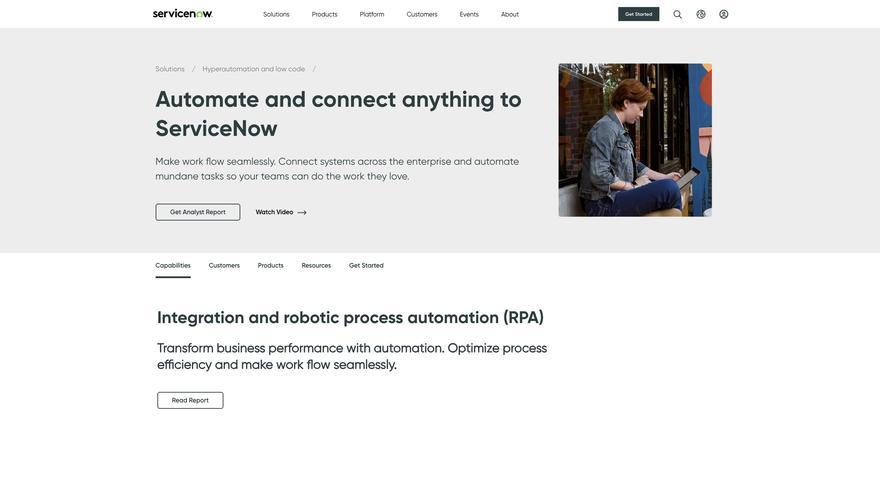 Task type: describe. For each thing, give the bounding box(es) containing it.
tasks
[[201, 170, 224, 182]]

automation
[[408, 307, 499, 328]]

solutions for solutions 'dropdown button' on the top of the page
[[264, 10, 290, 18]]

2 horizontal spatial work
[[344, 170, 365, 182]]

automate
[[156, 85, 259, 113]]

connect
[[279, 156, 318, 167]]

customers button
[[407, 9, 438, 19]]

get analyst report
[[170, 209, 226, 216]]

hyperautomation and low code
[[203, 65, 307, 73]]

love.
[[390, 170, 410, 182]]

watch video
[[256, 208, 295, 216]]

your
[[239, 170, 259, 182]]

customers for customers link
[[209, 262, 240, 270]]

performance
[[269, 340, 344, 356]]

0 horizontal spatial the
[[326, 170, 341, 182]]

and inside "make work flow seamlessly. connect systems across the enterprise and automate mundane tasks so your teams can do the work they love."
[[454, 156, 472, 167]]

do
[[311, 170, 324, 182]]

optimize
[[448, 340, 500, 356]]

customers for customers dropdown button
[[407, 10, 438, 18]]

automate and connect anything to servicenow
[[156, 85, 522, 142]]

read report
[[172, 397, 209, 405]]

make
[[156, 156, 180, 167]]

make
[[241, 357, 273, 372]]

solutions link
[[156, 65, 187, 73]]

connect
[[312, 85, 397, 113]]

1 horizontal spatial the
[[389, 156, 404, 167]]

capabilities link
[[156, 253, 191, 281]]

make work flow seamlessly. connect systems across the enterprise and automate mundane tasks so your teams can do the work they love.
[[156, 156, 519, 182]]

(rpa)
[[504, 307, 544, 328]]

about button
[[502, 9, 519, 19]]

mundane
[[156, 170, 199, 182]]

0 vertical spatial work
[[182, 156, 204, 167]]

automate and optimize tech service ops image
[[0, 28, 881, 253]]

solutions button
[[264, 9, 290, 19]]

automation.
[[374, 340, 445, 356]]

0 vertical spatial started
[[636, 11, 653, 17]]

read report link
[[157, 392, 224, 409]]

servicenow
[[156, 114, 278, 142]]

servicenow image
[[152, 8, 214, 17]]

1 vertical spatial get started link
[[349, 253, 384, 279]]

integration
[[157, 307, 245, 328]]

1 horizontal spatial get started link
[[619, 7, 660, 21]]

report inside 'link'
[[189, 397, 209, 405]]

so
[[227, 170, 237, 182]]

watch
[[256, 208, 275, 216]]

and for connect
[[265, 85, 306, 113]]

process inside transform business performance with automation. optimize process efficiency and make work flow seamlessly.
[[503, 340, 548, 356]]

seamlessly. inside "make work flow seamlessly. connect systems across the enterprise and automate mundane tasks so your teams can do the work they love."
[[227, 156, 276, 167]]

low
[[276, 65, 287, 73]]

events
[[460, 10, 479, 18]]

get started for get started link to the right
[[626, 11, 653, 17]]

to
[[501, 85, 522, 113]]

resources link
[[302, 253, 331, 279]]

teams
[[261, 170, 289, 182]]

products for products link
[[258, 262, 284, 270]]

events button
[[460, 9, 479, 19]]

products button
[[312, 9, 338, 19]]

business
[[217, 340, 266, 356]]



Task type: vqa. For each thing, say whether or not it's contained in the screenshot.
second am from the right
no



Task type: locate. For each thing, give the bounding box(es) containing it.
work inside transform business performance with automation. optimize process efficiency and make work flow seamlessly.
[[276, 357, 304, 372]]

1 horizontal spatial started
[[636, 11, 653, 17]]

1 horizontal spatial seamlessly.
[[334, 357, 397, 372]]

1 vertical spatial products
[[258, 262, 284, 270]]

1 vertical spatial customers
[[209, 262, 240, 270]]

0 horizontal spatial solutions
[[156, 65, 187, 73]]

efficiency
[[157, 357, 212, 372]]

products for the products popup button
[[312, 10, 338, 18]]

get started
[[626, 11, 653, 17], [349, 262, 384, 270]]

flow down performance
[[307, 357, 331, 372]]

0 horizontal spatial work
[[182, 156, 204, 167]]

0 vertical spatial seamlessly.
[[227, 156, 276, 167]]

report right "analyst"
[[206, 209, 226, 216]]

get
[[626, 11, 634, 17], [170, 209, 181, 216], [349, 262, 360, 270]]

1 vertical spatial started
[[362, 262, 384, 270]]

flow up tasks
[[206, 156, 224, 167]]

seamlessly. inside transform business performance with automation. optimize process efficiency and make work flow seamlessly.
[[334, 357, 397, 372]]

products
[[312, 10, 338, 18], [258, 262, 284, 270]]

products link
[[258, 253, 284, 279]]

and inside transform business performance with automation. optimize process efficiency and make work flow seamlessly.
[[215, 357, 238, 372]]

seamlessly.
[[227, 156, 276, 167], [334, 357, 397, 372]]

report right read
[[189, 397, 209, 405]]

1 vertical spatial flow
[[307, 357, 331, 372]]

flow
[[206, 156, 224, 167], [307, 357, 331, 372]]

with
[[347, 340, 371, 356]]

1 horizontal spatial flow
[[307, 357, 331, 372]]

hyperautomation and low code link
[[203, 65, 307, 73]]

2 vertical spatial work
[[276, 357, 304, 372]]

systems
[[320, 156, 355, 167]]

anything
[[402, 85, 495, 113]]

resources
[[302, 262, 331, 270]]

work
[[182, 156, 204, 167], [344, 170, 365, 182], [276, 357, 304, 372]]

across
[[358, 156, 387, 167]]

the
[[389, 156, 404, 167], [326, 170, 341, 182]]

and for low
[[261, 65, 274, 73]]

1 horizontal spatial get started
[[626, 11, 653, 17]]

report inside automate and optimize tech service ops image
[[206, 209, 226, 216]]

0 horizontal spatial customers
[[209, 262, 240, 270]]

0 horizontal spatial get
[[170, 209, 181, 216]]

get started link
[[619, 7, 660, 21], [349, 253, 384, 279]]

connect modern and legacy systems to servicenow. image
[[529, 42, 725, 238]]

1 vertical spatial get
[[170, 209, 181, 216]]

2 vertical spatial get
[[349, 262, 360, 270]]

get for 'get analyst report' link
[[170, 209, 181, 216]]

0 horizontal spatial flow
[[206, 156, 224, 167]]

1 horizontal spatial work
[[276, 357, 304, 372]]

flow inside "make work flow seamlessly. connect systems across the enterprise and automate mundane tasks so your teams can do the work they love."
[[206, 156, 224, 167]]

work down the "systems"
[[344, 170, 365, 182]]

0 vertical spatial flow
[[206, 156, 224, 167]]

automate
[[475, 156, 519, 167]]

1 horizontal spatial process
[[503, 340, 548, 356]]

process down (rpa)
[[503, 340, 548, 356]]

0 horizontal spatial seamlessly.
[[227, 156, 276, 167]]

1 vertical spatial get started
[[349, 262, 384, 270]]

hyperautomation
[[203, 65, 259, 73]]

they
[[367, 170, 387, 182]]

transform
[[157, 340, 214, 356]]

enterprise
[[407, 156, 452, 167]]

1 vertical spatial seamlessly.
[[334, 357, 397, 372]]

video
[[277, 208, 293, 216]]

and
[[261, 65, 274, 73], [265, 85, 306, 113], [454, 156, 472, 167], [249, 307, 280, 328], [215, 357, 238, 372]]

0 vertical spatial solutions
[[264, 10, 290, 18]]

code
[[289, 65, 305, 73]]

0 horizontal spatial products
[[258, 262, 284, 270]]

2 horizontal spatial get
[[626, 11, 634, 17]]

and for robotic
[[249, 307, 280, 328]]

1 vertical spatial report
[[189, 397, 209, 405]]

go to servicenow account image
[[720, 10, 729, 18]]

0 vertical spatial process
[[344, 307, 404, 328]]

0 vertical spatial the
[[389, 156, 404, 167]]

get for bottommost get started link
[[349, 262, 360, 270]]

get for get started link to the right
[[626, 11, 634, 17]]

work down performance
[[276, 357, 304, 372]]

platform button
[[360, 9, 385, 19]]

seamlessly. up your
[[227, 156, 276, 167]]

can
[[292, 170, 309, 182]]

flow inside transform business performance with automation. optimize process efficiency and make work flow seamlessly.
[[307, 357, 331, 372]]

capabilities
[[156, 262, 191, 270]]

1 horizontal spatial products
[[312, 10, 338, 18]]

and inside automate and connect anything to servicenow
[[265, 85, 306, 113]]

get started for bottommost get started link
[[349, 262, 384, 270]]

0 horizontal spatial started
[[362, 262, 384, 270]]

1 vertical spatial solutions
[[156, 65, 187, 73]]

process
[[344, 307, 404, 328], [503, 340, 548, 356]]

0 vertical spatial get started link
[[619, 7, 660, 21]]

0 vertical spatial customers
[[407, 10, 438, 18]]

the up love.
[[389, 156, 404, 167]]

solutions for solutions link at top
[[156, 65, 187, 73]]

1 vertical spatial work
[[344, 170, 365, 182]]

customers link
[[209, 253, 240, 279]]

transform business performance with automation. optimize process efficiency and make work flow seamlessly.
[[157, 340, 548, 372]]

0 vertical spatial get started
[[626, 11, 653, 17]]

work up mundane
[[182, 156, 204, 167]]

0 vertical spatial get
[[626, 11, 634, 17]]

about
[[502, 10, 519, 18]]

watch video link
[[256, 208, 317, 216]]

1 horizontal spatial solutions
[[264, 10, 290, 18]]

0 vertical spatial report
[[206, 209, 226, 216]]

the down the "systems"
[[326, 170, 341, 182]]

read
[[172, 397, 187, 405]]

robotic
[[284, 307, 340, 328]]

process up with
[[344, 307, 404, 328]]

1 vertical spatial the
[[326, 170, 341, 182]]

integration and robotic process automation (rpa)
[[157, 307, 544, 328]]

solutions
[[264, 10, 290, 18], [156, 65, 187, 73]]

analyst
[[183, 209, 204, 216]]

platform
[[360, 10, 385, 18]]

0 horizontal spatial process
[[344, 307, 404, 328]]

0 vertical spatial products
[[312, 10, 338, 18]]

get analyst report link
[[156, 204, 241, 221]]

1 horizontal spatial customers
[[407, 10, 438, 18]]

started
[[636, 11, 653, 17], [362, 262, 384, 270]]

report
[[206, 209, 226, 216], [189, 397, 209, 405]]

1 vertical spatial process
[[503, 340, 548, 356]]

seamlessly. down with
[[334, 357, 397, 372]]

customers
[[407, 10, 438, 18], [209, 262, 240, 270]]

0 horizontal spatial get started
[[349, 262, 384, 270]]

0 horizontal spatial get started link
[[349, 253, 384, 279]]

get inside 'get analyst report' link
[[170, 209, 181, 216]]

1 horizontal spatial get
[[349, 262, 360, 270]]



